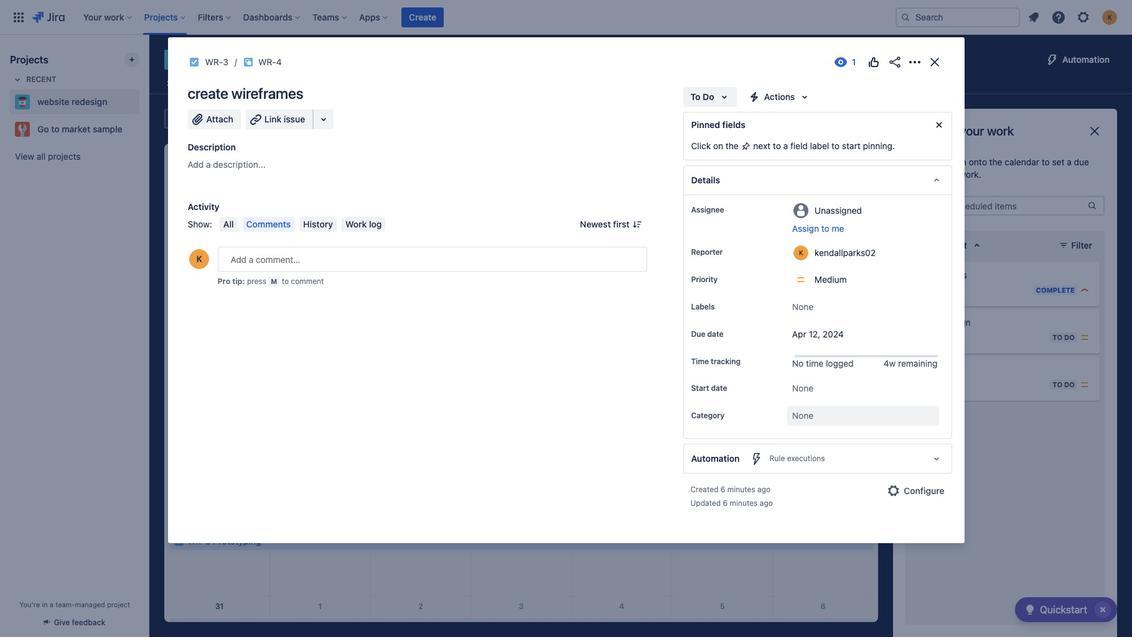 Task type: locate. For each thing, give the bounding box(es) containing it.
0 vertical spatial automation
[[1062, 54, 1110, 65]]

2 none from the top
[[792, 384, 814, 394]]

1 horizontal spatial the
[[989, 157, 1002, 167]]

to do left medium image
[[1053, 381, 1075, 389]]

create
[[409, 12, 436, 22]]

3
[[223, 57, 228, 67], [217, 258, 222, 268], [205, 537, 211, 547], [519, 603, 524, 612], [205, 623, 211, 633]]

0 horizontal spatial 1
[[318, 603, 322, 612]]

vote options: no one has voted for this issue yet. image
[[866, 55, 881, 70]]

12 cell
[[370, 339, 471, 425]]

automation right automation image
[[1062, 54, 1110, 65]]

to right go
[[51, 124, 60, 134]]

link web pages and more image
[[316, 112, 331, 127]]

schedule your work
[[906, 124, 1014, 138]]

newest first button
[[573, 217, 647, 232]]

minutes right updated
[[730, 499, 758, 509]]

6 inside 6 link
[[821, 603, 826, 612]]

comments
[[246, 219, 291, 230]]

to up unscheduled image at right
[[691, 91, 701, 102]]

0 vertical spatial date
[[906, 169, 924, 180]]

row containing sun
[[169, 144, 873, 166]]

a right set
[[1067, 157, 1072, 167]]

1 vertical spatial automation
[[691, 454, 740, 465]]

issue
[[284, 114, 305, 124]]

1 vertical spatial website redesign
[[37, 96, 107, 107]]

quickstart button
[[1015, 598, 1117, 623]]

4w remaining
[[884, 359, 938, 369]]

0 horizontal spatial the
[[726, 141, 739, 151]]

1 vertical spatial the
[[989, 157, 1002, 167]]

0 vertical spatial to
[[691, 91, 701, 102]]

0 vertical spatial 5
[[949, 333, 954, 343]]

1 horizontal spatial 5
[[949, 333, 954, 343]]

1 inside row
[[318, 603, 322, 612]]

1 link inside "row"
[[712, 167, 732, 187]]

website
[[189, 51, 241, 68], [37, 96, 69, 107]]

date inside the drag each item onto the calendar to set a due date for your work.
[[906, 169, 924, 180]]

date down drag
[[906, 169, 924, 180]]

to left set
[[1042, 157, 1050, 167]]

0 vertical spatial 1
[[721, 172, 724, 181]]

0 vertical spatial website
[[189, 51, 241, 68]]

analyze current website row
[[169, 253, 873, 339]]

your left 'work'
[[960, 124, 984, 138]]

fields
[[722, 120, 746, 130]]

0 horizontal spatial website
[[37, 96, 69, 107]]

next
[[753, 141, 771, 151]]

13 cell
[[471, 339, 572, 425]]

activity
[[188, 202, 219, 212]]

analyze
[[617, 278, 650, 289]]

automation element
[[683, 445, 952, 475]]

view
[[15, 151, 34, 162]]

description...
[[213, 159, 266, 170]]

2
[[418, 603, 423, 612]]

give feedback
[[54, 619, 105, 628]]

0 horizontal spatial 5
[[720, 603, 725, 612]]

1 vertical spatial date
[[707, 330, 724, 339]]

a/b
[[918, 365, 932, 375]]

time
[[806, 359, 824, 369]]

medium
[[815, 274, 847, 285]]

0 vertical spatial the
[[726, 141, 739, 151]]

Add a comment… field
[[218, 247, 647, 272]]

sun
[[211, 155, 228, 164]]

hide message image
[[931, 118, 946, 133]]

logged
[[826, 359, 854, 369]]

none
[[792, 302, 814, 312], [792, 384, 814, 394], [792, 411, 814, 422]]

website redesign up market
[[37, 96, 107, 107]]

to inside assign to me button
[[821, 223, 830, 234]]

assign to me
[[792, 223, 844, 234]]

1 prototyping from the top
[[213, 537, 261, 547]]

dismiss quickstart image
[[1093, 601, 1113, 621]]

2 vertical spatial 1
[[318, 603, 322, 612]]

date for none
[[711, 384, 727, 394]]

1 vertical spatial wr-3 prototyping
[[187, 623, 261, 633]]

item
[[949, 157, 967, 167]]

the right on
[[726, 141, 739, 151]]

add
[[188, 159, 204, 170]]

project
[[107, 601, 130, 609]]

0 vertical spatial redesign
[[244, 51, 301, 68]]

kendallparks02
[[815, 247, 876, 258]]

1 horizontal spatial 1 link
[[712, 167, 732, 187]]

0 horizontal spatial 4
[[276, 57, 282, 67]]

2 vertical spatial none
[[792, 411, 814, 422]]

date right start
[[711, 384, 727, 394]]

5 row from the top
[[169, 597, 873, 638]]

3 row from the top
[[169, 425, 873, 511]]

click
[[691, 141, 711, 151]]

0 vertical spatial your
[[960, 124, 984, 138]]

wr-1
[[933, 286, 953, 295]]

0 vertical spatial prototyping
[[213, 537, 261, 547]]

do left medium icon at the bottom of the page
[[1064, 334, 1075, 342]]

2 vertical spatial to do
[[1053, 381, 1075, 389]]

reporter pin to top. only you can see pinned fields. image
[[725, 248, 735, 258]]

redesign up list
[[244, 51, 301, 68]]

11 cell
[[270, 339, 370, 425]]

1 vertical spatial redesign
[[72, 96, 107, 107]]

website up board
[[189, 51, 241, 68]]

link issue button
[[246, 110, 314, 129]]

close image
[[1087, 124, 1102, 139]]

priority
[[691, 275, 718, 284]]

1 vertical spatial do
[[1064, 334, 1075, 342]]

2 vertical spatial date
[[711, 384, 727, 394]]

0 vertical spatial to do
[[691, 91, 714, 102]]

tab list
[[157, 72, 831, 95]]

to right m
[[282, 277, 289, 286]]

wr- for wr-3
[[205, 57, 223, 67]]

most recent
[[918, 240, 967, 251]]

more information about this user image
[[794, 246, 808, 261]]

website redesign link
[[10, 90, 134, 115]]

unscheduled image
[[688, 114, 698, 124]]

due
[[691, 330, 705, 339]]

wr-6 link
[[933, 380, 954, 391]]

click on the
[[691, 141, 741, 151]]

0 vertical spatial do
[[703, 91, 714, 102]]

work.
[[959, 169, 981, 180]]

1 horizontal spatial automation
[[1062, 54, 1110, 65]]

jira image
[[32, 10, 65, 25], [32, 10, 65, 25]]

do for a/b testing
[[1064, 381, 1075, 389]]

website down recent
[[37, 96, 69, 107]]

0 horizontal spatial redesign
[[72, 96, 107, 107]]

assign to me button
[[792, 223, 939, 235]]

unscheduled
[[700, 113, 755, 124]]

2 vertical spatial do
[[1064, 381, 1075, 389]]

copy link to issue image
[[279, 57, 289, 67]]

1 inside "row"
[[721, 172, 724, 181]]

1 vertical spatial your
[[939, 169, 957, 180]]

2 row from the top
[[169, 339, 873, 425]]

do up pinned
[[703, 91, 714, 102]]

prototyping
[[213, 537, 261, 547], [213, 623, 261, 633]]

primary element
[[7, 0, 886, 35]]

unscheduled (3)
[[700, 113, 769, 124]]

2 wr-3 prototyping from the top
[[187, 623, 261, 633]]

do left medium image
[[1064, 381, 1075, 389]]

2 horizontal spatial 1
[[949, 286, 953, 295]]

updated
[[691, 499, 721, 509]]

grid
[[169, 144, 873, 638]]

0 vertical spatial website redesign
[[189, 51, 301, 68]]

0 horizontal spatial website redesign
[[37, 96, 107, 107]]

1 horizontal spatial 1
[[721, 172, 724, 181]]

0 vertical spatial wr-3 prototyping
[[187, 537, 261, 547]]

none up apr
[[792, 302, 814, 312]]

1 vertical spatial prototyping
[[213, 623, 261, 633]]

pinned fields
[[691, 120, 746, 130]]

all
[[37, 151, 46, 162]]

details element
[[683, 166, 952, 195]]

your down item
[[939, 169, 957, 180]]

define goals
[[918, 270, 967, 281]]

0 horizontal spatial automation
[[691, 454, 740, 465]]

most recent button
[[911, 236, 990, 256]]

0 vertical spatial 4
[[276, 57, 282, 67]]

1 row from the top
[[169, 144, 873, 166]]

1 horizontal spatial 3 link
[[511, 598, 531, 618]]

5 inside row
[[720, 603, 725, 612]]

3 inside create wireframes dialog
[[223, 57, 228, 67]]

due
[[1074, 157, 1089, 167]]

wr- for wr-1
[[933, 286, 949, 295]]

to for a/b testing
[[1053, 381, 1063, 389]]

6 inside wr-6 link
[[949, 381, 954, 390]]

to do for brand design
[[1053, 334, 1075, 342]]

1 vertical spatial to do
[[1053, 334, 1075, 342]]

actions image
[[907, 55, 922, 70]]

high image
[[1080, 286, 1090, 296]]

tab list containing summary
[[157, 72, 831, 95]]

menu bar containing all
[[217, 217, 388, 232]]

to do for a/b testing
[[1053, 381, 1075, 389]]

4 column header from the left
[[572, 144, 672, 166]]

press
[[247, 277, 266, 286]]

0 vertical spatial 3 link
[[209, 253, 229, 273]]

row containing 22
[[169, 425, 873, 511]]

to do left medium icon at the bottom of the page
[[1053, 334, 1075, 342]]

time
[[691, 357, 709, 367]]

create wireframes
[[188, 85, 303, 102]]

0 vertical spatial 1 link
[[712, 167, 732, 187]]

column header
[[270, 144, 370, 166], [370, 144, 471, 166], [471, 144, 572, 166], [572, 144, 672, 166]]

Search field
[[896, 7, 1020, 27]]

wr- for wr-5
[[933, 333, 949, 343]]

4
[[276, 57, 282, 67], [619, 603, 624, 612]]

rule executions
[[770, 455, 825, 464]]

1 vertical spatial none
[[792, 384, 814, 394]]

tab
[[287, 72, 329, 95]]

none up 23 link
[[792, 411, 814, 422]]

to left medium icon at the bottom of the page
[[1053, 334, 1063, 342]]

1 vertical spatial 5
[[720, 603, 725, 612]]

give
[[54, 619, 70, 628]]

to left medium image
[[1053, 381, 1063, 389]]

time tracking pin to top. only you can see pinned fields. image
[[743, 357, 753, 367]]

redesign
[[244, 51, 301, 68], [72, 96, 107, 107]]

to do up unscheduled image at right
[[691, 91, 714, 102]]

14 cell
[[572, 339, 672, 425]]

add people image
[[320, 111, 335, 126]]

12,
[[809, 329, 820, 340]]

0 vertical spatial ago
[[758, 486, 771, 495]]

each
[[927, 157, 947, 167]]

for
[[926, 169, 937, 180]]

2 column header from the left
[[370, 144, 471, 166]]

go to market sample link
[[10, 117, 134, 142]]

0 horizontal spatial 3 link
[[209, 253, 229, 273]]

1 for bottommost 1 link
[[318, 603, 322, 612]]

sub task image
[[243, 57, 253, 67]]

23 link
[[813, 426, 833, 445]]

4 row from the top
[[169, 511, 873, 597]]

all
[[223, 219, 234, 230]]

Search calendar text field
[[166, 110, 260, 128]]

0 horizontal spatial 1 link
[[310, 598, 330, 618]]

to inside the drag each item onto the calendar to set a due date for your work.
[[1042, 157, 1050, 167]]

testing
[[934, 365, 962, 375]]

to do button
[[683, 87, 737, 107]]

goals
[[946, 270, 967, 281]]

created
[[691, 486, 719, 495]]

history
[[303, 219, 333, 230]]

1 horizontal spatial 4
[[619, 603, 624, 612]]

minutes right created at the bottom
[[728, 486, 755, 495]]

to inside go to market sample "link"
[[51, 124, 60, 134]]

automation down the 22 link
[[691, 454, 740, 465]]

to
[[691, 91, 701, 102], [1053, 334, 1063, 342], [1053, 381, 1063, 389]]

0 vertical spatial none
[[792, 302, 814, 312]]

row
[[169, 144, 873, 166], [169, 339, 873, 425], [169, 425, 873, 511], [169, 511, 873, 597], [169, 597, 873, 638]]

the right the "onto"
[[989, 157, 1002, 167]]

redesign up go to market sample
[[72, 96, 107, 107]]

1 vertical spatial 4
[[619, 603, 624, 612]]

date left the due date pin to top. only you can see pinned fields. image
[[707, 330, 724, 339]]

no
[[792, 359, 804, 369]]

sat link
[[813, 144, 833, 166]]

1 vertical spatial minutes
[[730, 499, 758, 509]]

0 horizontal spatial your
[[939, 169, 957, 180]]

1 vertical spatial to
[[1053, 334, 1063, 342]]

1 vertical spatial 3 link
[[511, 598, 531, 618]]

none down no
[[792, 384, 814, 394]]

wr- for wr-4
[[258, 57, 276, 67]]

rule
[[770, 455, 785, 464]]

a
[[783, 141, 788, 151], [1067, 157, 1072, 167], [206, 159, 211, 170], [50, 601, 54, 609]]

2 vertical spatial to
[[1053, 381, 1063, 389]]

pinning.
[[863, 141, 895, 151]]

menu bar
[[217, 217, 388, 232]]

to left me
[[821, 223, 830, 234]]

created 6 minutes ago updated 6 minutes ago
[[691, 486, 773, 509]]

website redesign up board
[[189, 51, 301, 68]]



Task type: describe. For each thing, give the bounding box(es) containing it.
comment
[[291, 277, 324, 286]]

start
[[691, 384, 709, 394]]

define
[[918, 270, 943, 281]]

configure link
[[882, 482, 952, 502]]

attach button
[[188, 110, 241, 129]]

go
[[37, 124, 49, 134]]

current
[[652, 278, 683, 289]]

1 column header from the left
[[270, 144, 370, 166]]

wr-5
[[933, 333, 954, 343]]

work
[[345, 219, 367, 230]]

onto
[[969, 157, 987, 167]]

all button
[[220, 217, 238, 232]]

board link
[[218, 72, 248, 95]]

show:
[[188, 219, 212, 230]]

grid containing analyze current website
[[169, 144, 873, 638]]

0 vertical spatial minutes
[[728, 486, 755, 495]]

1 horizontal spatial redesign
[[244, 51, 301, 68]]

23
[[818, 430, 828, 440]]

menu bar inside create wireframes dialog
[[217, 217, 388, 232]]

to do inside "dropdown button"
[[691, 91, 714, 102]]

view all projects
[[15, 151, 81, 162]]

1 vertical spatial 1
[[949, 286, 953, 295]]

brand design
[[918, 317, 971, 328]]

pro tip: press m to comment
[[218, 277, 324, 286]]

fri
[[717, 155, 728, 164]]

1 horizontal spatial your
[[960, 124, 984, 138]]

task image
[[189, 57, 199, 67]]

priority pin to top. only you can see pinned fields. image
[[720, 275, 730, 285]]

20 cell
[[471, 425, 572, 511]]

8 link
[[712, 253, 732, 273]]

to for brand design
[[1053, 334, 1063, 342]]

quickstart
[[1040, 605, 1087, 616]]

wr-4 link
[[258, 55, 282, 70]]

pinned
[[691, 120, 720, 130]]

close image
[[927, 55, 942, 70]]

due date pin to top. only you can see pinned fields. image
[[726, 330, 736, 340]]

Search unscheduled items text field
[[907, 197, 1086, 215]]

view all projects link
[[10, 146, 139, 168]]

do for brand design
[[1064, 334, 1075, 342]]

3 column header from the left
[[471, 144, 572, 166]]

m
[[271, 278, 277, 286]]

22 link
[[712, 426, 732, 445]]

schedule
[[906, 124, 957, 138]]

history button
[[299, 217, 337, 232]]

most
[[918, 240, 939, 251]]

field
[[790, 141, 808, 151]]

analyze current website
[[617, 278, 719, 289]]

do inside "dropdown button"
[[703, 91, 714, 102]]

comments button
[[243, 217, 295, 232]]

1 for 1 link within "row"
[[721, 172, 724, 181]]

to inside "dropdown button"
[[691, 91, 701, 102]]

1 horizontal spatial website redesign
[[189, 51, 301, 68]]

unassigned
[[815, 205, 862, 216]]

3 link inside analyze current website row
[[209, 253, 229, 273]]

4 inside create wireframes dialog
[[276, 57, 282, 67]]

4 inside row
[[619, 603, 624, 612]]

first
[[613, 219, 630, 230]]

sample
[[93, 124, 122, 134]]

date for apr 12, 2024
[[707, 330, 724, 339]]

projects
[[10, 54, 48, 65]]

a left the field
[[783, 141, 788, 151]]

create wireframes dialog
[[168, 37, 964, 544]]

the inside create wireframes dialog
[[726, 141, 739, 151]]

website
[[686, 278, 719, 289]]

wr-1 link
[[933, 285, 953, 296]]

the inside the drag each item onto the calendar to set a due date for your work.
[[989, 157, 1002, 167]]

22
[[718, 430, 727, 440]]

team-
[[55, 601, 75, 609]]

remaining
[[898, 359, 938, 369]]

your inside the drag each item onto the calendar to set a due date for your work.
[[939, 169, 957, 180]]

feedback
[[72, 619, 105, 628]]

market
[[62, 124, 90, 134]]

1 vertical spatial 1 link
[[310, 598, 330, 618]]

due date
[[691, 330, 724, 339]]

a right in
[[50, 601, 54, 609]]

no time logged
[[792, 359, 854, 369]]

to left start
[[832, 141, 840, 151]]

actions
[[764, 91, 795, 102]]

start
[[842, 141, 861, 151]]

assign
[[792, 223, 819, 234]]

redesign inside website redesign link
[[72, 96, 107, 107]]

create button
[[401, 7, 444, 27]]

configure
[[904, 486, 945, 497]]

3 inside analyze current website row
[[217, 258, 222, 268]]

31 link
[[209, 598, 229, 618]]

2 prototyping from the top
[[213, 623, 261, 633]]

1 vertical spatial website
[[37, 96, 69, 107]]

1 row
[[169, 167, 873, 253]]

5 link
[[712, 598, 732, 618]]

1 wr-3 prototyping from the top
[[187, 537, 261, 547]]

17 cell
[[169, 425, 270, 511]]

recent
[[26, 75, 56, 84]]

to right next
[[773, 141, 781, 151]]

18 cell
[[270, 425, 370, 511]]

medium image
[[1080, 333, 1090, 343]]

create banner
[[0, 0, 1132, 35]]

a/b testing
[[918, 365, 962, 375]]

a left 'sun'
[[206, 159, 211, 170]]

wr-3
[[205, 57, 228, 67]]

labels
[[691, 302, 715, 312]]

1 vertical spatial ago
[[760, 499, 773, 509]]

label
[[810, 141, 829, 151]]

wireframes
[[231, 85, 303, 102]]

automation inside automation button
[[1062, 54, 1110, 65]]

newest first
[[580, 219, 630, 230]]

1 none from the top
[[792, 302, 814, 312]]

unscheduled (3) button
[[683, 109, 777, 129]]

automation inside automation element
[[691, 454, 740, 465]]

a inside the drag each item onto the calendar to set a due date for your work.
[[1067, 157, 1072, 167]]

19 cell
[[370, 425, 471, 511]]

drag each item onto the calendar to set a due date for your work.
[[906, 157, 1089, 180]]

summary link
[[164, 72, 208, 95]]

automation image
[[1045, 52, 1060, 67]]

list link
[[258, 72, 277, 95]]

6 link
[[813, 598, 833, 618]]

reporter
[[691, 248, 723, 257]]

attach
[[206, 114, 233, 124]]

(3)
[[757, 113, 769, 124]]

collapse recent projects image
[[10, 72, 25, 87]]

start date
[[691, 384, 727, 394]]

tracking
[[711, 357, 741, 367]]

website redesign inside website redesign link
[[37, 96, 107, 107]]

8
[[720, 258, 725, 268]]

wr- for wr-6
[[933, 381, 949, 390]]

log
[[369, 219, 382, 230]]

3 link inside row
[[511, 598, 531, 618]]

tip:
[[232, 277, 245, 286]]

wr-3 link
[[205, 55, 228, 70]]

medium image
[[1080, 380, 1090, 390]]

search image
[[901, 12, 911, 22]]

me
[[832, 223, 844, 234]]

check image
[[1023, 603, 1038, 618]]

complete
[[1036, 286, 1075, 294]]

work log
[[345, 219, 382, 230]]

sat
[[816, 155, 830, 164]]

3 none from the top
[[792, 411, 814, 422]]

ascending image
[[970, 238, 985, 253]]

actions button
[[742, 87, 817, 107]]

1 horizontal spatial website
[[189, 51, 241, 68]]

31
[[215, 603, 224, 612]]



Task type: vqa. For each thing, say whether or not it's contained in the screenshot.
To for brand design
yes



